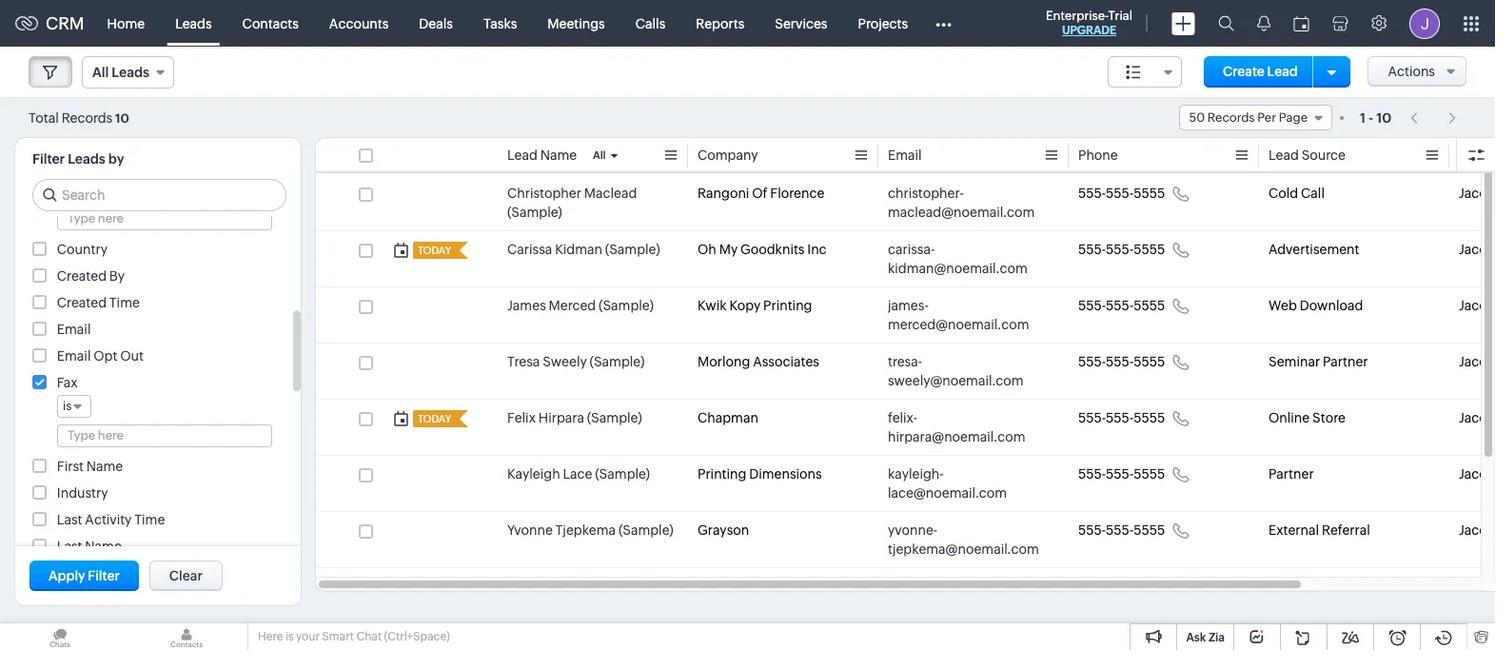 Task type: vqa. For each thing, say whether or not it's contained in the screenshot.


Task type: describe. For each thing, give the bounding box(es) containing it.
(sample) for felix hirpara (sample)
[[587, 410, 642, 426]]

0 horizontal spatial filter
[[32, 151, 65, 167]]

tresa
[[507, 354, 540, 369]]

is field
[[57, 395, 92, 418]]

lead for lead o
[[1459, 148, 1490, 163]]

felix
[[507, 410, 536, 426]]

chapman
[[698, 410, 759, 426]]

page
[[1279, 110, 1308, 125]]

country
[[57, 242, 108, 257]]

5555 for cold
[[1134, 186, 1165, 201]]

(sample) for yvonne tjepkema (sample)
[[619, 523, 674, 538]]

email opt out
[[57, 348, 144, 364]]

1 vertical spatial partner
[[1269, 466, 1314, 482]]

upgrade
[[1062, 24, 1117, 37]]

ask
[[1187, 631, 1206, 644]]

create menu image
[[1172, 12, 1196, 35]]

per
[[1258, 110, 1277, 125]]

yvonne tjepkema (sample) link
[[507, 521, 674, 540]]

jacob for referral
[[1459, 523, 1496, 538]]

oh my goodknits inc
[[698, 242, 827, 257]]

hirpara
[[539, 410, 585, 426]]

10 for 1 - 10
[[1377, 110, 1392, 125]]

apply filter
[[49, 568, 120, 584]]

5555 for external
[[1134, 523, 1165, 538]]

555-555-5555 for james- merced@noemail.com
[[1079, 298, 1165, 313]]

oh
[[698, 242, 717, 257]]

felix-
[[888, 410, 918, 426]]

external referral
[[1269, 523, 1371, 538]]

florence
[[770, 186, 825, 201]]

last for last activity time
[[57, 512, 82, 527]]

dimensions
[[749, 466, 822, 482]]

created by
[[57, 268, 125, 284]]

1 vertical spatial time
[[134, 512, 165, 527]]

jacob for store
[[1459, 410, 1496, 426]]

leads for all leads
[[112, 65, 149, 80]]

kayleigh lace (sample) link
[[507, 465, 650, 484]]

company
[[698, 148, 758, 163]]

out
[[120, 348, 144, 364]]

rangoni of florence
[[698, 186, 825, 201]]

enterprise-
[[1046, 9, 1109, 23]]

kayleigh-
[[888, 466, 944, 482]]

ask zia
[[1187, 631, 1225, 644]]

Search text field
[[33, 180, 286, 210]]

meetings
[[548, 16, 605, 31]]

tjepkema@noemail.com
[[888, 542, 1039, 557]]

james merced (sample)
[[507, 298, 654, 313]]

kidman
[[555, 242, 603, 257]]

created time
[[57, 295, 140, 310]]

(sample) for james merced (sample)
[[599, 298, 654, 313]]

1 horizontal spatial printing
[[764, 298, 813, 313]]

morlong
[[698, 354, 750, 369]]

contacts link
[[227, 0, 314, 46]]

web download
[[1269, 298, 1364, 313]]

profile element
[[1398, 0, 1452, 46]]

external
[[1269, 523, 1320, 538]]

trial
[[1109, 9, 1133, 23]]

5555 for online
[[1134, 410, 1165, 426]]

rangoni
[[698, 186, 750, 201]]

contacts
[[242, 16, 299, 31]]

lace
[[563, 466, 593, 482]]

create
[[1223, 64, 1265, 79]]

size image
[[1126, 64, 1142, 81]]

all for all leads
[[92, 65, 109, 80]]

555-555-5555 for kayleigh- lace@noemail.com
[[1079, 466, 1165, 482]]

first name
[[57, 459, 123, 474]]

Type here text field
[[58, 426, 271, 446]]

christopher- maclead@noemail.com
[[888, 186, 1035, 220]]

call
[[1301, 186, 1325, 201]]

555-555-5555 for christopher- maclead@noemail.com
[[1079, 186, 1165, 201]]

activity
[[85, 512, 132, 527]]

(sample) for kayleigh lace (sample)
[[595, 466, 650, 482]]

create lead button
[[1204, 56, 1317, 88]]

hirpara@noemail.com
[[888, 429, 1026, 445]]

555-555-5555 for tresa- sweely@noemail.com
[[1079, 354, 1165, 369]]

web
[[1269, 298, 1297, 313]]

james-
[[888, 298, 929, 313]]

morlong associates
[[698, 354, 820, 369]]

lead name
[[507, 148, 577, 163]]

name for lead name
[[540, 148, 577, 163]]

5555 for web
[[1134, 298, 1165, 313]]

christopher maclead (sample)
[[507, 186, 637, 220]]

james
[[507, 298, 546, 313]]

cold call
[[1269, 186, 1325, 201]]

kayleigh- lace@noemail.com
[[888, 466, 1007, 501]]

(sample) for christopher maclead (sample)
[[507, 205, 562, 220]]

records for total
[[62, 110, 113, 125]]

555-555-5555 for felix- hirpara@noemail.com
[[1079, 410, 1165, 426]]

grayson
[[698, 523, 749, 538]]

felix hirpara (sample)
[[507, 410, 642, 426]]

online store
[[1269, 410, 1346, 426]]

deals link
[[404, 0, 468, 46]]

calls
[[636, 16, 666, 31]]

apply filter button
[[30, 561, 139, 591]]

download
[[1300, 298, 1364, 313]]

referral
[[1322, 523, 1371, 538]]

o
[[1492, 148, 1496, 163]]

christopher-
[[888, 186, 964, 201]]

555-555-5555 for yvonne- tjepkema@noemail.com
[[1079, 523, 1165, 538]]

christopher maclead (sample) link
[[507, 184, 679, 222]]

(ctrl+space)
[[384, 630, 450, 644]]

yvonne- tjepkema@noemail.com
[[888, 523, 1039, 557]]

carissa kidman (sample) link
[[507, 240, 660, 259]]

seminar
[[1269, 354, 1321, 369]]

5555 for seminar
[[1134, 354, 1165, 369]]

meetings link
[[532, 0, 620, 46]]

tresa- sweely@noemail.com
[[888, 354, 1024, 388]]

carissa- kidman@noemail.com link
[[888, 240, 1041, 278]]

1
[[1360, 110, 1366, 125]]

1 horizontal spatial partner
[[1323, 354, 1369, 369]]

sweely
[[543, 354, 587, 369]]

50 Records Per Page field
[[1179, 105, 1333, 130]]

today for carissa kidman (sample)
[[418, 245, 451, 256]]

jacob for partner
[[1459, 354, 1496, 369]]



Task type: locate. For each thing, give the bounding box(es) containing it.
create lead
[[1223, 64, 1298, 79]]

today link for carissa
[[413, 242, 453, 259]]

None field
[[1108, 56, 1183, 88]]

filter leads by
[[32, 151, 124, 167]]

row group
[[316, 175, 1496, 650]]

2 5555 from the top
[[1134, 242, 1165, 257]]

lead for lead name
[[507, 148, 538, 163]]

0 horizontal spatial partner
[[1269, 466, 1314, 482]]

navigation
[[1401, 104, 1467, 131]]

created down country
[[57, 268, 107, 284]]

seminar partner
[[1269, 354, 1369, 369]]

6 jacob from the top
[[1459, 466, 1496, 482]]

last
[[57, 512, 82, 527], [57, 539, 82, 554]]

1 vertical spatial filter
[[88, 568, 120, 584]]

10 for total records 10
[[115, 111, 129, 125]]

1 last from the top
[[57, 512, 82, 527]]

jacob for call
[[1459, 186, 1496, 201]]

jacob
[[1459, 186, 1496, 201], [1459, 242, 1496, 257], [1459, 298, 1496, 313], [1459, 354, 1496, 369], [1459, 410, 1496, 426], [1459, 466, 1496, 482], [1459, 523, 1496, 538]]

calls link
[[620, 0, 681, 46]]

search image
[[1219, 15, 1235, 31]]

0 vertical spatial all
[[92, 65, 109, 80]]

created for created by
[[57, 268, 107, 284]]

2 last from the top
[[57, 539, 82, 554]]

my
[[719, 242, 738, 257]]

tasks link
[[468, 0, 532, 46]]

by
[[109, 268, 125, 284]]

total
[[29, 110, 59, 125]]

leads inside field
[[112, 65, 149, 80]]

1 vertical spatial today link
[[413, 410, 453, 427]]

1 horizontal spatial is
[[285, 630, 294, 644]]

3 5555 from the top
[[1134, 298, 1165, 313]]

0 vertical spatial printing
[[764, 298, 813, 313]]

0 vertical spatial is
[[63, 399, 72, 413]]

2 today link from the top
[[413, 410, 453, 427]]

today for felix hirpara (sample)
[[418, 413, 451, 425]]

7 555-555-5555 from the top
[[1079, 523, 1165, 538]]

Type here text field
[[58, 208, 271, 229]]

actions
[[1388, 64, 1436, 79]]

accounts
[[329, 16, 389, 31]]

lead source
[[1269, 148, 1346, 163]]

0 horizontal spatial records
[[62, 110, 113, 125]]

0 vertical spatial name
[[540, 148, 577, 163]]

1 5555 from the top
[[1134, 186, 1165, 201]]

projects link
[[843, 0, 924, 46]]

1 horizontal spatial leads
[[112, 65, 149, 80]]

records
[[62, 110, 113, 125], [1208, 110, 1255, 125]]

all up maclead
[[593, 149, 606, 161]]

last up 'apply'
[[57, 539, 82, 554]]

2 vertical spatial email
[[57, 348, 91, 364]]

email up christopher-
[[888, 148, 922, 163]]

(sample) right "tjepkema"
[[619, 523, 674, 538]]

all for all
[[593, 149, 606, 161]]

printing right "kopy"
[[764, 298, 813, 313]]

5 jacob from the top
[[1459, 410, 1496, 426]]

1 horizontal spatial all
[[593, 149, 606, 161]]

lead left o
[[1459, 148, 1490, 163]]

chats image
[[0, 624, 120, 650]]

10 right -
[[1377, 110, 1392, 125]]

7 jacob from the top
[[1459, 523, 1496, 538]]

leads for filter leads by
[[68, 151, 105, 167]]

filter inside button
[[88, 568, 120, 584]]

(sample) right sweely
[[590, 354, 645, 369]]

filter down last name
[[88, 568, 120, 584]]

last down "industry"
[[57, 512, 82, 527]]

home link
[[92, 0, 160, 46]]

created for created time
[[57, 295, 107, 310]]

crm
[[46, 13, 84, 33]]

1 vertical spatial created
[[57, 295, 107, 310]]

email
[[888, 148, 922, 163], [57, 322, 91, 337], [57, 348, 91, 364]]

profile image
[[1410, 8, 1440, 39]]

0 horizontal spatial 10
[[115, 111, 129, 125]]

leads right 'home' link at the top of page
[[175, 16, 212, 31]]

0 horizontal spatial all
[[92, 65, 109, 80]]

apply
[[49, 568, 85, 584]]

(sample) down christopher
[[507, 205, 562, 220]]

2 today from the top
[[418, 413, 451, 425]]

50 records per page
[[1190, 110, 1308, 125]]

1 vertical spatial email
[[57, 322, 91, 337]]

0 vertical spatial partner
[[1323, 354, 1369, 369]]

records up filter leads by on the top left
[[62, 110, 113, 125]]

merced@noemail.com
[[888, 317, 1030, 332]]

-
[[1369, 110, 1374, 125]]

10
[[1377, 110, 1392, 125], [115, 111, 129, 125]]

1 today link from the top
[[413, 242, 453, 259]]

kopy
[[730, 298, 761, 313]]

0 vertical spatial email
[[888, 148, 922, 163]]

row group containing christopher maclead (sample)
[[316, 175, 1496, 650]]

felix- hirpara@noemail.com link
[[888, 408, 1041, 446]]

All Leads field
[[82, 56, 174, 89]]

kayleigh lace (sample)
[[507, 466, 650, 482]]

associates
[[753, 354, 820, 369]]

goodknits
[[741, 242, 805, 257]]

1 created from the top
[[57, 268, 107, 284]]

industry
[[57, 486, 108, 501]]

created down created by
[[57, 295, 107, 310]]

records inside field
[[1208, 110, 1255, 125]]

by
[[108, 151, 124, 167]]

name for last name
[[85, 539, 122, 554]]

total records 10
[[29, 110, 129, 125]]

projects
[[858, 16, 908, 31]]

leads left by at the left of page
[[68, 151, 105, 167]]

signals element
[[1246, 0, 1282, 47]]

1 vertical spatial all
[[593, 149, 606, 161]]

kwik kopy printing
[[698, 298, 813, 313]]

tresa sweely (sample)
[[507, 354, 645, 369]]

printing up grayson
[[698, 466, 747, 482]]

felix- hirpara@noemail.com
[[888, 410, 1026, 445]]

555-555-5555
[[1079, 186, 1165, 201], [1079, 242, 1165, 257], [1079, 298, 1165, 313], [1079, 354, 1165, 369], [1079, 410, 1165, 426], [1079, 466, 1165, 482], [1079, 523, 1165, 538]]

christopher- maclead@noemail.com link
[[888, 184, 1041, 222]]

kwik
[[698, 298, 727, 313]]

7 5555 from the top
[[1134, 523, 1165, 538]]

6 5555 from the top
[[1134, 466, 1165, 482]]

555-555-5555 for carissa- kidman@noemail.com
[[1079, 242, 1165, 257]]

email up fax in the bottom left of the page
[[57, 348, 91, 364]]

1 horizontal spatial 10
[[1377, 110, 1392, 125]]

0 horizontal spatial printing
[[698, 466, 747, 482]]

leads down home
[[112, 65, 149, 80]]

Other Modules field
[[924, 8, 964, 39]]

50
[[1190, 110, 1205, 125]]

lead up christopher
[[507, 148, 538, 163]]

james merced (sample) link
[[507, 296, 654, 315]]

records right 50
[[1208, 110, 1255, 125]]

maclead
[[584, 186, 637, 201]]

lead right 'create'
[[1268, 64, 1298, 79]]

home
[[107, 16, 145, 31]]

is left your
[[285, 630, 294, 644]]

lead o
[[1459, 148, 1496, 163]]

today link for felix
[[413, 410, 453, 427]]

first
[[57, 459, 84, 474]]

(sample) for tresa sweely (sample)
[[590, 354, 645, 369]]

(sample) inside "tresa sweely (sample)" link
[[590, 354, 645, 369]]

0 horizontal spatial leads
[[68, 151, 105, 167]]

2 jacob from the top
[[1459, 242, 1496, 257]]

reports link
[[681, 0, 760, 46]]

1 vertical spatial leads
[[112, 65, 149, 80]]

0 vertical spatial leads
[[175, 16, 212, 31]]

1 vertical spatial name
[[86, 459, 123, 474]]

1 today from the top
[[418, 245, 451, 256]]

0 horizontal spatial is
[[63, 399, 72, 413]]

enterprise-trial upgrade
[[1046, 9, 1133, 37]]

1 vertical spatial is
[[285, 630, 294, 644]]

email down 'created time'
[[57, 322, 91, 337]]

all inside field
[[92, 65, 109, 80]]

(sample) inside carissa kidman (sample) link
[[605, 242, 660, 257]]

(sample) inside "kayleigh lace (sample)" link
[[595, 466, 650, 482]]

1 555-555-5555 from the top
[[1079, 186, 1165, 201]]

2 vertical spatial leads
[[68, 151, 105, 167]]

carissa kidman (sample)
[[507, 242, 660, 257]]

lead inside button
[[1268, 64, 1298, 79]]

crm link
[[15, 13, 84, 33]]

kayleigh- lace@noemail.com link
[[888, 465, 1041, 503]]

name right first
[[86, 459, 123, 474]]

partner down online
[[1269, 466, 1314, 482]]

today link
[[413, 242, 453, 259], [413, 410, 453, 427]]

kayleigh
[[507, 466, 560, 482]]

(sample)
[[507, 205, 562, 220], [605, 242, 660, 257], [599, 298, 654, 313], [590, 354, 645, 369], [587, 410, 642, 426], [595, 466, 650, 482], [619, 523, 674, 538]]

is down fax in the bottom left of the page
[[63, 399, 72, 413]]

create menu element
[[1160, 0, 1207, 46]]

zia
[[1209, 631, 1225, 644]]

signals image
[[1258, 15, 1271, 31]]

created
[[57, 268, 107, 284], [57, 295, 107, 310]]

kidman@noemail.com
[[888, 261, 1028, 276]]

tresa-
[[888, 354, 923, 369]]

5555
[[1134, 186, 1165, 201], [1134, 242, 1165, 257], [1134, 298, 1165, 313], [1134, 354, 1165, 369], [1134, 410, 1165, 426], [1134, 466, 1165, 482], [1134, 523, 1165, 538]]

search element
[[1207, 0, 1246, 47]]

1 vertical spatial today
[[418, 413, 451, 425]]

partner right seminar
[[1323, 354, 1369, 369]]

1 horizontal spatial filter
[[88, 568, 120, 584]]

(sample) inside christopher maclead (sample)
[[507, 205, 562, 220]]

time down by on the top
[[109, 295, 140, 310]]

cold
[[1269, 186, 1299, 201]]

(sample) inside james merced (sample) link
[[599, 298, 654, 313]]

(sample) for carissa kidman (sample)
[[605, 242, 660, 257]]

name down activity
[[85, 539, 122, 554]]

james- merced@noemail.com
[[888, 298, 1030, 332]]

lead for lead source
[[1269, 148, 1299, 163]]

0 vertical spatial last
[[57, 512, 82, 527]]

name up christopher
[[540, 148, 577, 163]]

0 vertical spatial today link
[[413, 242, 453, 259]]

(sample) inside yvonne tjepkema (sample) link
[[619, 523, 674, 538]]

all up the total records 10
[[92, 65, 109, 80]]

1 - 10
[[1360, 110, 1392, 125]]

contacts image
[[127, 624, 247, 650]]

yvonne
[[507, 523, 553, 538]]

2 horizontal spatial leads
[[175, 16, 212, 31]]

1 jacob from the top
[[1459, 186, 1496, 201]]

reports
[[696, 16, 745, 31]]

2 created from the top
[[57, 295, 107, 310]]

accounts link
[[314, 0, 404, 46]]

1 horizontal spatial records
[[1208, 110, 1255, 125]]

0 vertical spatial today
[[418, 245, 451, 256]]

5 5555 from the top
[[1134, 410, 1165, 426]]

merced
[[549, 298, 596, 313]]

chat
[[356, 630, 382, 644]]

inc
[[808, 242, 827, 257]]

1 vertical spatial printing
[[698, 466, 747, 482]]

last for last name
[[57, 539, 82, 554]]

is inside field
[[63, 399, 72, 413]]

0 vertical spatial time
[[109, 295, 140, 310]]

3 555-555-5555 from the top
[[1079, 298, 1165, 313]]

0 vertical spatial filter
[[32, 151, 65, 167]]

source
[[1302, 148, 1346, 163]]

filter
[[32, 151, 65, 167], [88, 568, 120, 584]]

(sample) right lace
[[595, 466, 650, 482]]

(sample) right kidman
[[605, 242, 660, 257]]

name
[[540, 148, 577, 163], [86, 459, 123, 474], [85, 539, 122, 554]]

(sample) right 'hirpara'
[[587, 410, 642, 426]]

3 jacob from the top
[[1459, 298, 1496, 313]]

lead up cold
[[1269, 148, 1299, 163]]

time right activity
[[134, 512, 165, 527]]

10 inside the total records 10
[[115, 111, 129, 125]]

filter down total
[[32, 151, 65, 167]]

jacob for download
[[1459, 298, 1496, 313]]

(sample) inside felix hirpara (sample) link
[[587, 410, 642, 426]]

records for 50
[[1208, 110, 1255, 125]]

6 555-555-5555 from the top
[[1079, 466, 1165, 482]]

lace@noemail.com
[[888, 486, 1007, 501]]

5 555-555-5555 from the top
[[1079, 410, 1165, 426]]

1 vertical spatial last
[[57, 539, 82, 554]]

10 up by at the left of page
[[115, 111, 129, 125]]

4 5555 from the top
[[1134, 354, 1165, 369]]

here
[[258, 630, 283, 644]]

tresa sweely (sample) link
[[507, 352, 645, 371]]

4 jacob from the top
[[1459, 354, 1496, 369]]

phone
[[1079, 148, 1118, 163]]

2 vertical spatial name
[[85, 539, 122, 554]]

4 555-555-5555 from the top
[[1079, 354, 1165, 369]]

(sample) right merced
[[599, 298, 654, 313]]

deals
[[419, 16, 453, 31]]

2 555-555-5555 from the top
[[1079, 242, 1165, 257]]

calendar image
[[1294, 16, 1310, 31]]

0 vertical spatial created
[[57, 268, 107, 284]]

name for first name
[[86, 459, 123, 474]]



